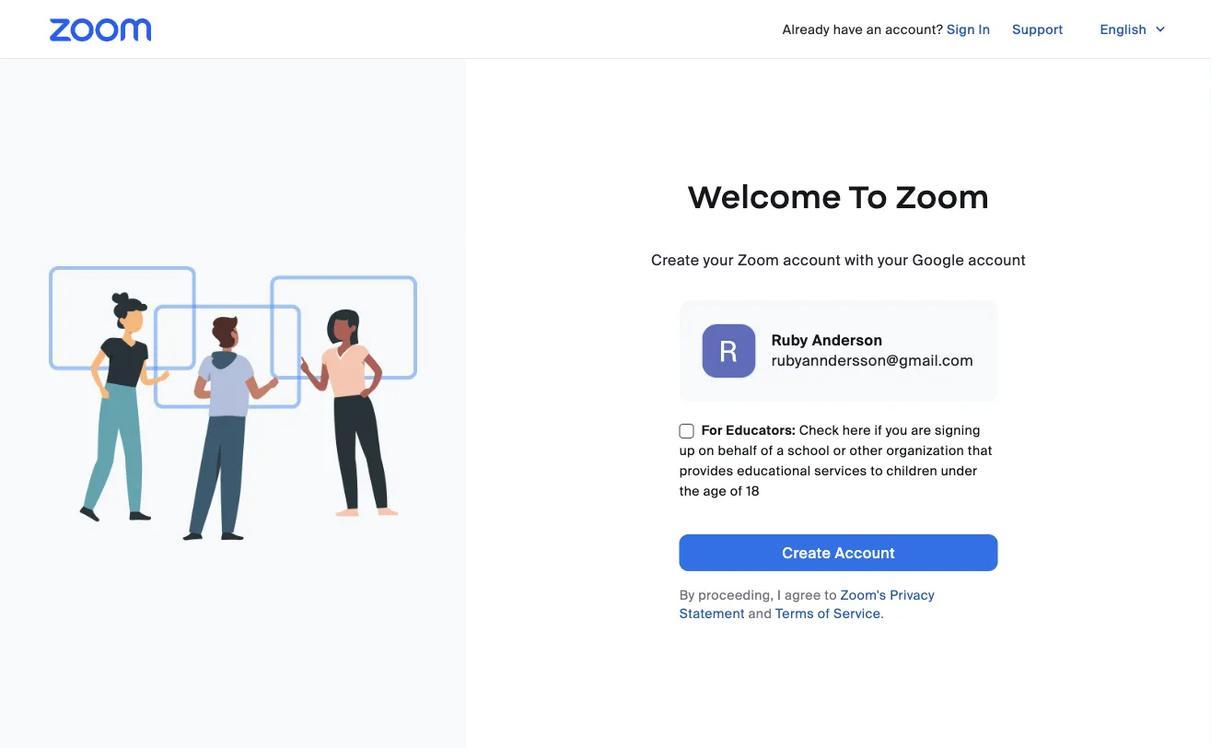 Task type: locate. For each thing, give the bounding box(es) containing it.
1 vertical spatial to
[[871, 462, 883, 479]]

children
[[887, 462, 938, 479]]

0 vertical spatial zoom
[[896, 177, 990, 217]]

create account
[[783, 543, 896, 562]]

to
[[849, 177, 888, 217], [871, 462, 883, 479], [825, 586, 837, 604]]

2 vertical spatial to
[[825, 586, 837, 604]]

sign in button
[[947, 15, 991, 44]]

1 horizontal spatial create
[[783, 543, 831, 562]]

you
[[886, 422, 908, 439]]

educational
[[737, 462, 811, 479]]

1 horizontal spatial your
[[878, 250, 909, 270]]

of left 18
[[731, 482, 743, 499]]

to up terms of service link
[[825, 586, 837, 604]]

of
[[761, 442, 774, 459], [731, 482, 743, 499], [818, 605, 830, 622]]

and
[[749, 605, 772, 622]]

other
[[850, 442, 883, 459]]

create
[[652, 250, 700, 270], [783, 543, 831, 562]]

create inside create account button
[[783, 543, 831, 562]]

account right the google
[[969, 250, 1027, 270]]

1 vertical spatial of
[[731, 482, 743, 499]]

zoom's privacy statement
[[680, 586, 935, 622]]

account
[[783, 250, 841, 270], [969, 250, 1027, 270]]

2 your from the left
[[878, 250, 909, 270]]

signing
[[935, 422, 981, 439]]

0 horizontal spatial of
[[731, 482, 743, 499]]

0 horizontal spatial account
[[783, 250, 841, 270]]

terms
[[776, 605, 815, 622]]

0 horizontal spatial your
[[704, 250, 734, 270]]

2 horizontal spatial of
[[818, 605, 830, 622]]

ruby
[[772, 330, 809, 350]]

0 horizontal spatial create
[[652, 250, 700, 270]]

1 horizontal spatial account
[[969, 250, 1027, 270]]

check here if you are signing up on behalf of a school or other organization that provides educational services to children under the age of 18
[[680, 422, 993, 499]]

your right with
[[878, 250, 909, 270]]

already
[[783, 21, 830, 38]]

for educators:
[[702, 422, 796, 439]]

google
[[913, 250, 965, 270]]

1 vertical spatial create
[[783, 543, 831, 562]]

to down other
[[871, 462, 883, 479]]

that
[[968, 442, 993, 459]]

sign
[[947, 21, 975, 38]]

of left the a on the right bottom of page
[[761, 442, 774, 459]]

zoom banner image image
[[49, 266, 418, 541]]

zoom up the google
[[896, 177, 990, 217]]

0 horizontal spatial zoom
[[738, 250, 780, 270]]

1 horizontal spatial zoom
[[896, 177, 990, 217]]

up
[[680, 442, 696, 459]]

your
[[704, 250, 734, 270], [878, 250, 909, 270]]

english button
[[1086, 15, 1182, 44]]

here
[[843, 422, 871, 439]]

1 horizontal spatial of
[[761, 442, 774, 459]]

an
[[867, 21, 882, 38]]

have
[[834, 21, 863, 38]]

.
[[881, 605, 885, 622]]

1 vertical spatial zoom
[[738, 250, 780, 270]]

of down agree
[[818, 605, 830, 622]]

0 vertical spatial to
[[849, 177, 888, 217]]

support link
[[1013, 15, 1064, 44]]

to inside check here if you are signing up on behalf of a school or other organization that provides educational services to children under the age of 18
[[871, 462, 883, 479]]

your down welcome
[[704, 250, 734, 270]]

zoom
[[896, 177, 990, 217], [738, 250, 780, 270]]

behalf
[[718, 442, 758, 459]]

account left with
[[783, 250, 841, 270]]

are
[[912, 422, 932, 439]]

0 vertical spatial create
[[652, 250, 700, 270]]

to up with
[[849, 177, 888, 217]]

terms of service link
[[776, 605, 881, 622]]

welcome to zoom
[[688, 177, 990, 217]]

down image
[[1154, 20, 1167, 39]]

or
[[834, 442, 847, 459]]

zoom down welcome
[[738, 250, 780, 270]]

on
[[699, 442, 715, 459]]

zoom for your
[[738, 250, 780, 270]]



Task type: describe. For each thing, give the bounding box(es) containing it.
a
[[777, 442, 785, 459]]

statement
[[680, 605, 745, 622]]

anderson
[[812, 330, 883, 350]]

educators:
[[726, 422, 796, 439]]

2 account from the left
[[969, 250, 1027, 270]]

create for create your zoom account with your google account
[[652, 250, 700, 270]]

the
[[680, 482, 700, 499]]

proceeding,
[[699, 586, 774, 604]]

by
[[680, 586, 695, 604]]

rubyanndersson@gmail.com
[[772, 351, 974, 370]]

ruby anderson rubyanndersson@gmail.com
[[772, 330, 974, 370]]

for
[[702, 422, 723, 439]]

account
[[835, 543, 896, 562]]

in
[[979, 21, 991, 38]]

english
[[1101, 21, 1147, 38]]

account?
[[886, 21, 944, 38]]

service
[[834, 605, 881, 622]]

check
[[799, 422, 839, 439]]

and terms of service .
[[745, 605, 885, 622]]

agree
[[785, 586, 821, 604]]

privacy
[[890, 586, 935, 604]]

create your zoom account with your google account
[[652, 250, 1027, 270]]

support
[[1013, 21, 1064, 38]]

zoom's
[[841, 586, 887, 604]]

age
[[704, 482, 727, 499]]

1 account from the left
[[783, 250, 841, 270]]

welcome
[[688, 177, 842, 217]]

18
[[746, 482, 760, 499]]

zoom logo image
[[50, 18, 151, 41]]

create for create account
[[783, 543, 831, 562]]

photo image
[[703, 324, 756, 378]]

1 your from the left
[[704, 250, 734, 270]]

if
[[875, 422, 883, 439]]

zoom for to
[[896, 177, 990, 217]]

provides
[[680, 462, 734, 479]]

organization
[[887, 442, 965, 459]]

0 vertical spatial of
[[761, 442, 774, 459]]

already have an account? sign in
[[783, 21, 991, 38]]

2 vertical spatial of
[[818, 605, 830, 622]]

zoom's privacy statement link
[[680, 586, 935, 622]]

school
[[788, 442, 830, 459]]

under
[[941, 462, 978, 479]]

services
[[815, 462, 868, 479]]

with
[[845, 250, 874, 270]]

i
[[778, 586, 782, 604]]

by proceeding, i agree to
[[680, 586, 841, 604]]

create account button
[[680, 534, 998, 571]]



Task type: vqa. For each thing, say whether or not it's contained in the screenshot.
Anderson
yes



